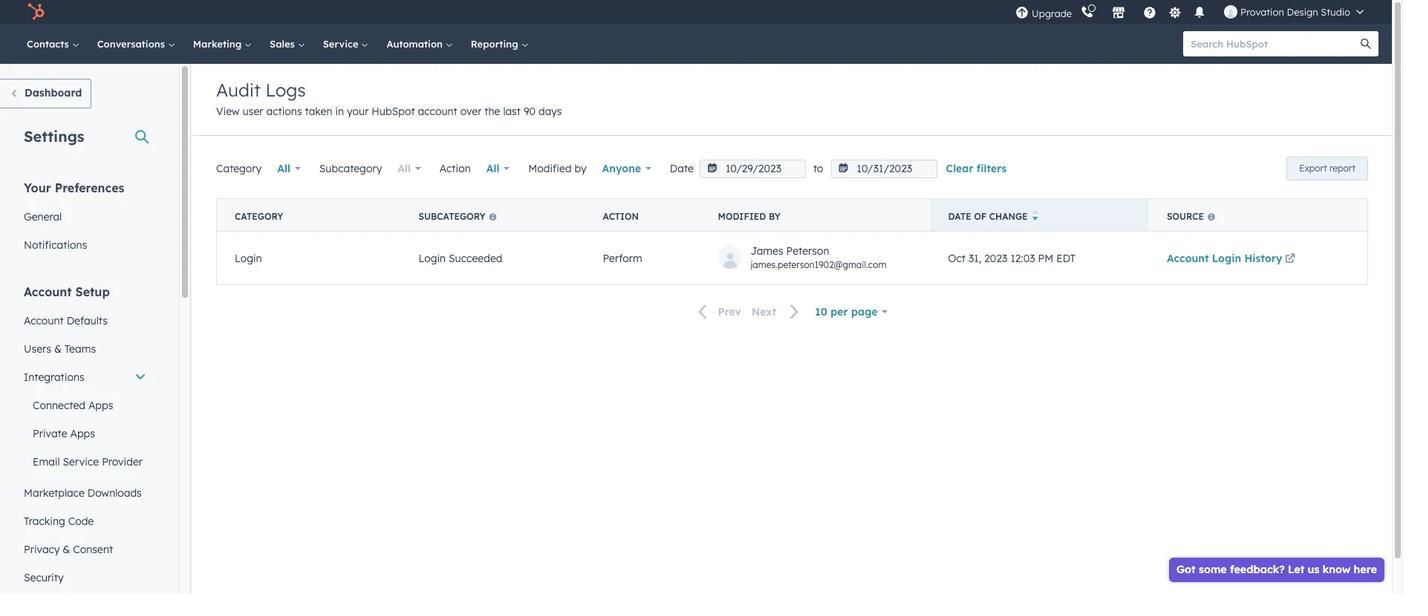 Task type: vqa. For each thing, say whether or not it's contained in the screenshot.


Task type: describe. For each thing, give the bounding box(es) containing it.
private apps
[[33, 427, 95, 441]]

category for subcategory
[[216, 162, 262, 175]]

in
[[335, 105, 344, 118]]

clear filters
[[947, 162, 1007, 175]]

upgrade
[[1032, 7, 1073, 19]]

tracking code
[[24, 515, 94, 528]]

actions
[[266, 105, 302, 118]]

to
[[814, 162, 824, 175]]

all for subcategory
[[398, 162, 411, 175]]

next button
[[747, 303, 809, 322]]

provation
[[1241, 6, 1285, 18]]

marketplace
[[24, 487, 85, 500]]

1 vertical spatial action
[[603, 211, 639, 222]]

marketplace downloads
[[24, 487, 142, 500]]

privacy & consent link
[[15, 536, 155, 564]]

marketplaces button
[[1104, 0, 1135, 24]]

downloads
[[88, 487, 142, 500]]

audit logs view user actions taken in your hubspot account over the last 90 days
[[216, 79, 562, 118]]

users
[[24, 343, 51, 356]]

descending sort. press to sort ascending. image
[[1033, 210, 1039, 221]]

email service provider link
[[15, 448, 155, 476]]

preferences
[[55, 181, 124, 195]]

james.peterson1902@gmail.com
[[751, 259, 887, 271]]

account for account defaults
[[24, 314, 64, 328]]

search button
[[1354, 31, 1379, 56]]

notifications link
[[15, 231, 155, 259]]

edt
[[1057, 252, 1076, 265]]

menu containing provation design studio
[[1015, 0, 1375, 24]]

security
[[24, 572, 64, 585]]

peterson
[[787, 245, 830, 258]]

design
[[1288, 6, 1319, 18]]

account for account setup
[[24, 285, 72, 300]]

provation design studio button
[[1216, 0, 1374, 24]]

login succeeded
[[419, 252, 503, 265]]

history
[[1245, 252, 1283, 265]]

3 login from the left
[[1213, 252, 1242, 265]]

pm
[[1039, 252, 1054, 265]]

connected
[[33, 399, 85, 412]]

succeeded
[[449, 252, 503, 265]]

marketing
[[193, 38, 245, 50]]

oct
[[949, 252, 966, 265]]

days
[[539, 105, 562, 118]]

next
[[752, 306, 777, 319]]

account for account login history
[[1168, 252, 1210, 265]]

apps for connected apps
[[88, 399, 113, 412]]

james peterson image
[[1225, 5, 1238, 19]]

1 vertical spatial modified by
[[718, 211, 781, 222]]

31,
[[969, 252, 982, 265]]

help image
[[1144, 7, 1157, 20]]

defaults
[[67, 314, 108, 328]]

perform
[[603, 252, 643, 265]]

users & teams
[[24, 343, 96, 356]]

your
[[347, 105, 369, 118]]

all button for subcategory
[[388, 154, 431, 184]]

clear filters button
[[947, 160, 1007, 178]]

date for date
[[670, 162, 694, 175]]

calling icon image
[[1081, 6, 1095, 19]]

sales
[[270, 38, 298, 50]]

upgrade image
[[1016, 6, 1029, 20]]

account setup
[[24, 285, 110, 300]]

settings link
[[1166, 4, 1185, 20]]

integrations
[[24, 371, 85, 384]]

notifications button
[[1188, 0, 1213, 24]]

all for action
[[487, 162, 500, 175]]

settings image
[[1169, 6, 1182, 20]]

last
[[503, 105, 521, 118]]

reporting link
[[462, 24, 538, 64]]

source
[[1168, 211, 1205, 222]]

90
[[524, 105, 536, 118]]

conversations
[[97, 38, 168, 50]]

users & teams link
[[15, 335, 155, 363]]

private apps link
[[15, 420, 155, 448]]

MM/DD/YYYY text field
[[831, 160, 938, 178]]

private
[[33, 427, 67, 441]]

integrations button
[[15, 363, 155, 392]]

date of change
[[949, 211, 1029, 222]]

all for category
[[277, 162, 291, 175]]

anyone button
[[593, 154, 661, 184]]

per
[[831, 305, 849, 319]]

oct 31, 2023 12:03 pm edt
[[949, 252, 1076, 265]]

user
[[243, 105, 264, 118]]

date of change button
[[931, 199, 1150, 232]]

search image
[[1362, 39, 1372, 49]]

service inside account setup element
[[63, 456, 99, 469]]

hubspot link
[[18, 3, 56, 21]]

hubspot image
[[27, 3, 45, 21]]

link opens in a new window image
[[1286, 254, 1296, 265]]

connected apps link
[[15, 392, 155, 420]]

1 horizontal spatial subcategory
[[419, 211, 486, 222]]

over
[[461, 105, 482, 118]]

page
[[852, 305, 878, 319]]

email service provider
[[33, 456, 143, 469]]



Task type: locate. For each thing, give the bounding box(es) containing it.
0 vertical spatial category
[[216, 162, 262, 175]]

1 horizontal spatial all
[[398, 162, 411, 175]]

apps up email service provider link
[[70, 427, 95, 441]]

connected apps
[[33, 399, 113, 412]]

all down actions
[[277, 162, 291, 175]]

dashboard link
[[0, 79, 92, 109]]

view
[[216, 105, 240, 118]]

action
[[440, 162, 471, 175], [603, 211, 639, 222]]

all button down hubspot
[[388, 154, 431, 184]]

sales link
[[261, 24, 314, 64]]

& inside "link"
[[54, 343, 62, 356]]

apps
[[88, 399, 113, 412], [70, 427, 95, 441]]

all button down the
[[477, 154, 520, 184]]

3 all from the left
[[487, 162, 500, 175]]

contacts link
[[18, 24, 88, 64]]

change
[[990, 211, 1029, 222]]

all down hubspot
[[398, 162, 411, 175]]

your preferences element
[[15, 180, 155, 259]]

1 vertical spatial date
[[949, 211, 972, 222]]

0 horizontal spatial &
[[54, 343, 62, 356]]

tracking
[[24, 515, 65, 528]]

0 vertical spatial service
[[323, 38, 362, 50]]

0 horizontal spatial date
[[670, 162, 694, 175]]

by
[[575, 162, 587, 175], [769, 211, 781, 222]]

anyone
[[602, 162, 641, 175]]

calling icon button
[[1076, 2, 1101, 22]]

provider
[[102, 456, 143, 469]]

menu
[[1015, 0, 1375, 24]]

privacy
[[24, 543, 60, 557]]

2023
[[985, 252, 1008, 265]]

of
[[975, 211, 987, 222]]

apps down integrations button
[[88, 399, 113, 412]]

0 vertical spatial subcategory
[[319, 162, 382, 175]]

tracking code link
[[15, 508, 155, 536]]

general
[[24, 210, 62, 224]]

0 horizontal spatial by
[[575, 162, 587, 175]]

all
[[277, 162, 291, 175], [398, 162, 411, 175], [487, 162, 500, 175]]

2 horizontal spatial all button
[[477, 154, 520, 184]]

account login history
[[1168, 252, 1283, 265]]

0 vertical spatial date
[[670, 162, 694, 175]]

& right the privacy
[[63, 543, 70, 557]]

account down source
[[1168, 252, 1210, 265]]

& for users
[[54, 343, 62, 356]]

0 vertical spatial action
[[440, 162, 471, 175]]

1 horizontal spatial login
[[419, 252, 446, 265]]

2 all button from the left
[[388, 154, 431, 184]]

service right sales link
[[323, 38, 362, 50]]

2 horizontal spatial all
[[487, 162, 500, 175]]

login for login succeeded
[[419, 252, 446, 265]]

0 horizontal spatial login
[[235, 252, 262, 265]]

apps for private apps
[[70, 427, 95, 441]]

category for login
[[235, 211, 283, 222]]

2 vertical spatial account
[[24, 314, 64, 328]]

1 vertical spatial subcategory
[[419, 211, 486, 222]]

& for privacy
[[63, 543, 70, 557]]

settings
[[24, 127, 84, 146]]

modified up james on the top right of page
[[718, 211, 767, 222]]

12:03
[[1011, 252, 1036, 265]]

1 horizontal spatial all button
[[388, 154, 431, 184]]

all button for action
[[477, 154, 520, 184]]

descending sort. press to sort ascending. element
[[1033, 210, 1039, 223]]

10
[[815, 305, 828, 319]]

1 vertical spatial &
[[63, 543, 70, 557]]

2 all from the left
[[398, 162, 411, 175]]

1 horizontal spatial &
[[63, 543, 70, 557]]

0 vertical spatial apps
[[88, 399, 113, 412]]

subcategory down your
[[319, 162, 382, 175]]

prev button
[[690, 303, 747, 322]]

Search HubSpot search field
[[1184, 31, 1366, 56]]

hubspot
[[372, 105, 415, 118]]

consent
[[73, 543, 113, 557]]

all button
[[268, 154, 311, 184], [388, 154, 431, 184], [477, 154, 520, 184]]

contacts
[[27, 38, 72, 50]]

service
[[323, 38, 362, 50], [63, 456, 99, 469]]

account up account defaults
[[24, 285, 72, 300]]

conversations link
[[88, 24, 184, 64]]

security link
[[15, 564, 155, 592]]

date for date of change
[[949, 211, 972, 222]]

0 horizontal spatial service
[[63, 456, 99, 469]]

audit
[[216, 79, 261, 101]]

teams
[[65, 343, 96, 356]]

logs
[[266, 79, 306, 101]]

0 horizontal spatial subcategory
[[319, 162, 382, 175]]

login for login
[[235, 252, 262, 265]]

automation
[[387, 38, 446, 50]]

1 horizontal spatial modified by
[[718, 211, 781, 222]]

10 per page
[[815, 305, 878, 319]]

modified by down days
[[529, 162, 587, 175]]

0 horizontal spatial action
[[440, 162, 471, 175]]

0 vertical spatial modified by
[[529, 162, 587, 175]]

& right users at the bottom
[[54, 343, 62, 356]]

1 horizontal spatial date
[[949, 211, 972, 222]]

taken
[[305, 105, 333, 118]]

modified by up james on the top right of page
[[718, 211, 781, 222]]

service down private apps link
[[63, 456, 99, 469]]

1 horizontal spatial service
[[323, 38, 362, 50]]

1 horizontal spatial modified
[[718, 211, 767, 222]]

2 horizontal spatial login
[[1213, 252, 1242, 265]]

marketplace downloads link
[[15, 479, 155, 508]]

account
[[418, 105, 458, 118]]

studio
[[1322, 6, 1351, 18]]

0 horizontal spatial modified by
[[529, 162, 587, 175]]

1 vertical spatial by
[[769, 211, 781, 222]]

date
[[670, 162, 694, 175], [949, 211, 972, 222]]

10 per page button
[[809, 297, 895, 327]]

filters
[[977, 162, 1007, 175]]

by left anyone on the left of page
[[575, 162, 587, 175]]

modified down days
[[529, 162, 572, 175]]

notifications
[[24, 239, 87, 252]]

1 vertical spatial account
[[24, 285, 72, 300]]

1 horizontal spatial action
[[603, 211, 639, 222]]

automation link
[[378, 24, 462, 64]]

subcategory
[[319, 162, 382, 175], [419, 211, 486, 222]]

1 vertical spatial modified
[[718, 211, 767, 222]]

privacy & consent
[[24, 543, 113, 557]]

all button for category
[[268, 154, 311, 184]]

3 all button from the left
[[477, 154, 520, 184]]

1 all button from the left
[[268, 154, 311, 184]]

setup
[[75, 285, 110, 300]]

account setup element
[[15, 284, 155, 592]]

1 login from the left
[[235, 252, 262, 265]]

dashboard
[[25, 86, 82, 100]]

marketplaces image
[[1113, 7, 1126, 20]]

MM/DD/YYYY text field
[[700, 160, 806, 178]]

by up james on the top right of page
[[769, 211, 781, 222]]

report
[[1330, 163, 1356, 174]]

0 vertical spatial &
[[54, 343, 62, 356]]

modified
[[529, 162, 572, 175], [718, 211, 767, 222]]

export
[[1300, 163, 1328, 174]]

email
[[33, 456, 60, 469]]

the
[[485, 105, 501, 118]]

&
[[54, 343, 62, 356], [63, 543, 70, 557]]

date right anyone popup button
[[670, 162, 694, 175]]

general link
[[15, 203, 155, 231]]

date left of
[[949, 211, 972, 222]]

modified by
[[529, 162, 587, 175], [718, 211, 781, 222]]

0 vertical spatial account
[[1168, 252, 1210, 265]]

1 horizontal spatial by
[[769, 211, 781, 222]]

all down the
[[487, 162, 500, 175]]

link opens in a new window image
[[1286, 254, 1296, 265]]

1 all from the left
[[277, 162, 291, 175]]

marketing link
[[184, 24, 261, 64]]

0 vertical spatial modified
[[529, 162, 572, 175]]

clear
[[947, 162, 974, 175]]

your
[[24, 181, 51, 195]]

account up users at the bottom
[[24, 314, 64, 328]]

all button down actions
[[268, 154, 311, 184]]

prev
[[718, 306, 742, 319]]

1 vertical spatial service
[[63, 456, 99, 469]]

reporting
[[471, 38, 521, 50]]

account defaults link
[[15, 307, 155, 335]]

account defaults
[[24, 314, 108, 328]]

2 login from the left
[[419, 252, 446, 265]]

action down over
[[440, 162, 471, 175]]

0 horizontal spatial all
[[277, 162, 291, 175]]

account inside account defaults link
[[24, 314, 64, 328]]

notifications image
[[1194, 7, 1207, 20]]

pagination navigation
[[690, 302, 809, 322]]

0 horizontal spatial all button
[[268, 154, 311, 184]]

your preferences
[[24, 181, 124, 195]]

1 vertical spatial category
[[235, 211, 283, 222]]

date inside button
[[949, 211, 972, 222]]

export report
[[1300, 163, 1356, 174]]

0 vertical spatial by
[[575, 162, 587, 175]]

action up 'perform'
[[603, 211, 639, 222]]

export report button
[[1287, 157, 1369, 181]]

category
[[216, 162, 262, 175], [235, 211, 283, 222]]

1 vertical spatial apps
[[70, 427, 95, 441]]

help button
[[1138, 0, 1163, 24]]

0 horizontal spatial modified
[[529, 162, 572, 175]]

subcategory up the login succeeded
[[419, 211, 486, 222]]



